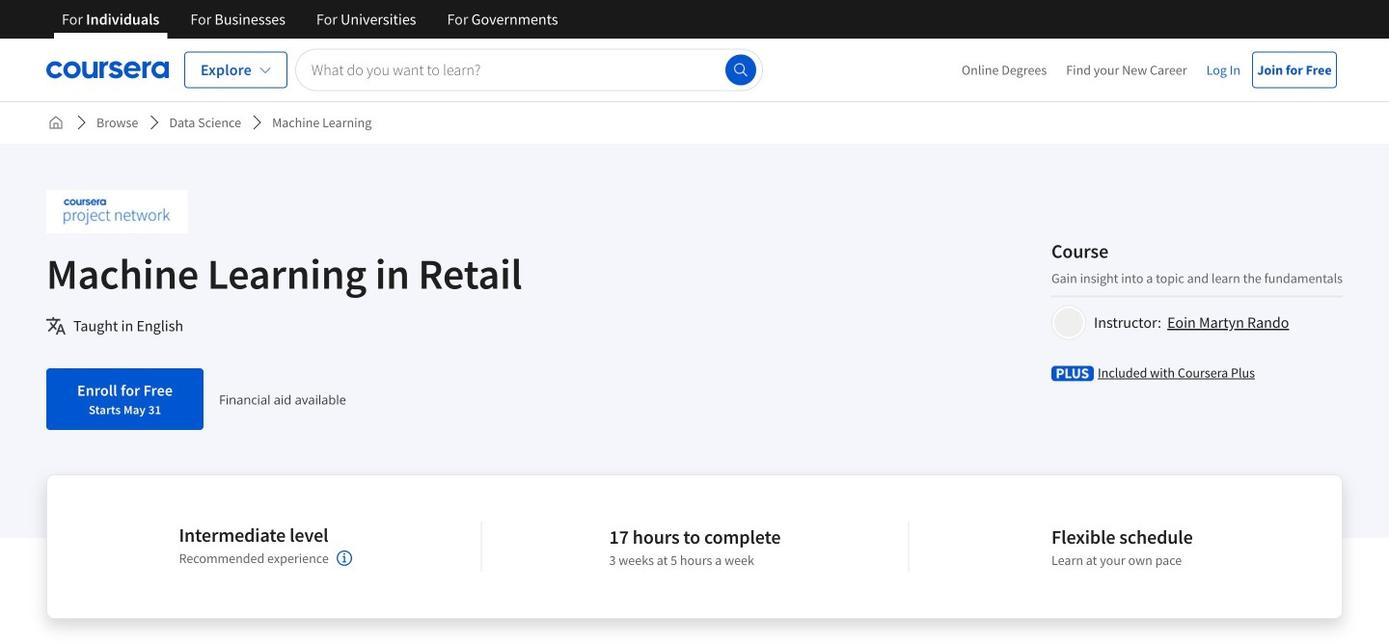 Task type: vqa. For each thing, say whether or not it's contained in the screenshot.
the practices
no



Task type: describe. For each thing, give the bounding box(es) containing it.
home image
[[48, 115, 64, 130]]

information about difficulty level pre-requisites. image
[[337, 551, 352, 566]]

banner navigation
[[46, 0, 574, 39]]

What do you want to learn? text field
[[295, 49, 763, 91]]

coursera image
[[46, 55, 169, 85]]



Task type: locate. For each thing, give the bounding box(es) containing it.
coursera project network image
[[46, 190, 188, 234]]

None search field
[[295, 49, 763, 91]]

coursera plus image
[[1052, 366, 1094, 382]]

eoin martyn rando image
[[1055, 308, 1084, 337]]



